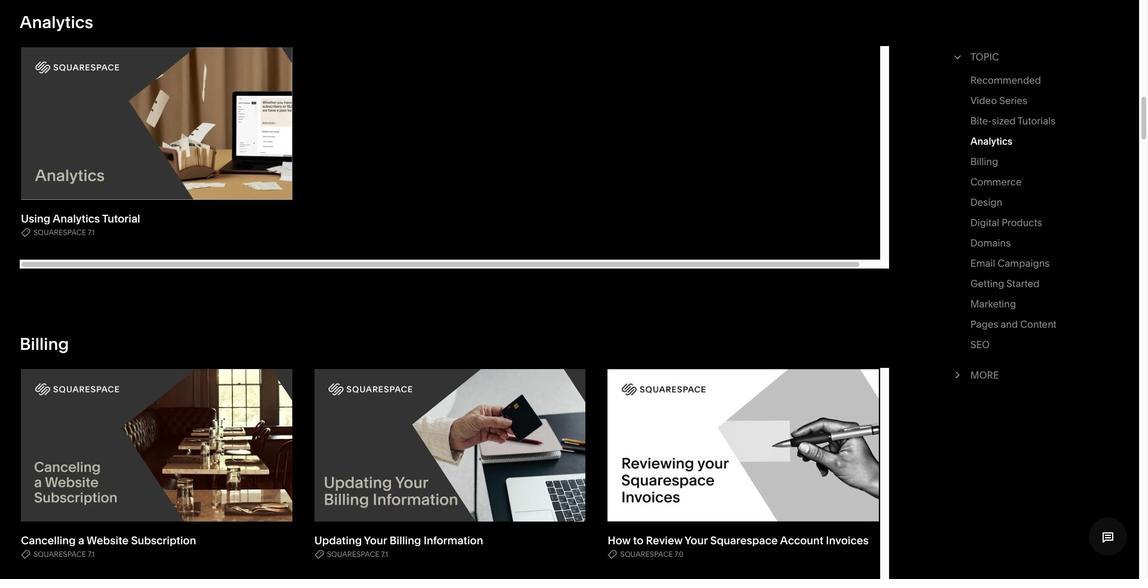 Task type: vqa. For each thing, say whether or not it's contained in the screenshot.
second Your from the left
yes



Task type: locate. For each thing, give the bounding box(es) containing it.
squarespace for updating your billing information
[[327, 550, 380, 559]]

using analytics tutorial
[[21, 212, 140, 225]]

2 your from the left
[[685, 533, 708, 547]]

squarespace for using analytics tutorial
[[33, 228, 86, 237]]

a
[[78, 533, 84, 547]]

more link
[[971, 367, 1099, 383]]

squarespace for cancelling a website subscription
[[33, 550, 86, 559]]

billing
[[971, 156, 999, 167], [20, 334, 69, 354], [390, 533, 421, 547]]

7.1 down updating your billing information
[[381, 550, 388, 559]]

tutorial
[[102, 212, 140, 225]]

how to review your squarespace account invoices
[[608, 533, 869, 547]]

video
[[971, 95, 997, 106]]

invoices
[[826, 533, 869, 547]]

review
[[646, 533, 683, 547]]

squarespace 7.1
[[33, 228, 95, 237], [33, 550, 95, 559], [327, 550, 388, 559]]

products
[[1002, 217, 1043, 229]]

squarespace down "updating" on the bottom left
[[327, 550, 380, 559]]

squarespace for how to review your squarespace account invoices
[[620, 550, 673, 559]]

pages
[[971, 318, 999, 330]]

1 your from the left
[[364, 533, 387, 547]]

squarespace
[[33, 228, 86, 237], [710, 533, 778, 547], [33, 550, 86, 559], [327, 550, 380, 559], [620, 550, 673, 559]]

more
[[971, 369, 999, 381]]

squarespace down using analytics tutorial
[[33, 228, 86, 237]]

email campaigns link
[[971, 255, 1050, 275]]

content
[[1021, 318, 1057, 330]]

1 horizontal spatial billing
[[390, 533, 421, 547]]

cancelling
[[21, 533, 76, 547]]

bite-
[[971, 115, 992, 127]]

domains
[[971, 237, 1011, 249]]

started
[[1007, 278, 1040, 290]]

7.1 down using analytics tutorial
[[88, 228, 95, 237]]

squarespace 7.1 down cancelling
[[33, 550, 95, 559]]

7.1 down website
[[88, 550, 95, 559]]

squarespace down cancelling
[[33, 550, 86, 559]]

your right the review
[[685, 533, 708, 547]]

squarespace 7.1 for cancelling
[[33, 550, 95, 559]]

1 vertical spatial billing
[[20, 334, 69, 354]]

marketing
[[971, 298, 1016, 310]]

commerce
[[971, 176, 1022, 188]]

bite-sized tutorials link
[[971, 112, 1056, 133]]

seo link
[[971, 336, 990, 357]]

7.1
[[88, 228, 95, 237], [88, 550, 95, 559], [381, 550, 388, 559]]

billing link
[[971, 153, 999, 173]]

squarespace left account
[[710, 533, 778, 547]]

your right "updating" on the bottom left
[[364, 533, 387, 547]]

getting started link
[[971, 275, 1040, 296]]

pages and content
[[971, 318, 1057, 330]]

analytics
[[20, 12, 93, 32], [971, 135, 1013, 147], [53, 212, 100, 225]]

getting
[[971, 278, 1005, 290]]

getting started
[[971, 278, 1040, 290]]

analytics link
[[971, 133, 1013, 153]]

campaigns
[[998, 257, 1050, 269]]

2 horizontal spatial billing
[[971, 156, 999, 167]]

squarespace 7.1 down "updating" on the bottom left
[[327, 550, 388, 559]]

7.0
[[675, 550, 684, 559]]

your
[[364, 533, 387, 547], [685, 533, 708, 547]]

topic button
[[951, 42, 1099, 72]]

to
[[633, 533, 644, 547]]

7.1 for your
[[381, 550, 388, 559]]

marketing link
[[971, 296, 1016, 316]]

topic link
[[971, 48, 1099, 65]]

1 horizontal spatial your
[[685, 533, 708, 547]]

updating
[[314, 533, 362, 547]]

0 horizontal spatial billing
[[20, 334, 69, 354]]

how
[[608, 533, 631, 547]]

email
[[971, 257, 996, 269]]

0 horizontal spatial your
[[364, 533, 387, 547]]

design link
[[971, 194, 1003, 214]]

squarespace down to
[[620, 550, 673, 559]]

squarespace 7.1 down using analytics tutorial
[[33, 228, 95, 237]]



Task type: describe. For each thing, give the bounding box(es) containing it.
bite-sized tutorials
[[971, 115, 1056, 127]]

topic
[[971, 51, 999, 63]]

digital
[[971, 217, 1000, 229]]

video series
[[971, 95, 1028, 106]]

email campaigns
[[971, 257, 1050, 269]]

and
[[1001, 318, 1018, 330]]

2 vertical spatial analytics
[[53, 212, 100, 225]]

7.1 for a
[[88, 550, 95, 559]]

digital products
[[971, 217, 1043, 229]]

updating your billing information
[[314, 533, 483, 547]]

squarespace 7.1 for updating
[[327, 550, 388, 559]]

information
[[424, 533, 483, 547]]

subscription
[[131, 533, 196, 547]]

sized
[[992, 115, 1016, 127]]

website
[[87, 533, 129, 547]]

using
[[21, 212, 50, 225]]

0 vertical spatial analytics
[[20, 12, 93, 32]]

recommended link
[[971, 72, 1041, 92]]

recommended
[[971, 74, 1041, 86]]

pages and content link
[[971, 316, 1057, 336]]

squarespace 7.0
[[620, 550, 684, 559]]

cancelling a website subscription
[[21, 533, 196, 547]]

seo
[[971, 339, 990, 351]]

2 vertical spatial billing
[[390, 533, 421, 547]]

more button
[[951, 360, 1099, 390]]

squarespace 7.1 for using
[[33, 228, 95, 237]]

commerce link
[[971, 173, 1022, 194]]

account
[[780, 533, 824, 547]]

0 vertical spatial billing
[[971, 156, 999, 167]]

design
[[971, 196, 1003, 208]]

video series link
[[971, 92, 1028, 112]]

1 vertical spatial analytics
[[971, 135, 1013, 147]]

series
[[1000, 95, 1028, 106]]

digital products link
[[971, 214, 1043, 234]]

tutorials
[[1018, 115, 1056, 127]]

7.1 for analytics
[[88, 228, 95, 237]]

domains link
[[971, 234, 1011, 255]]



